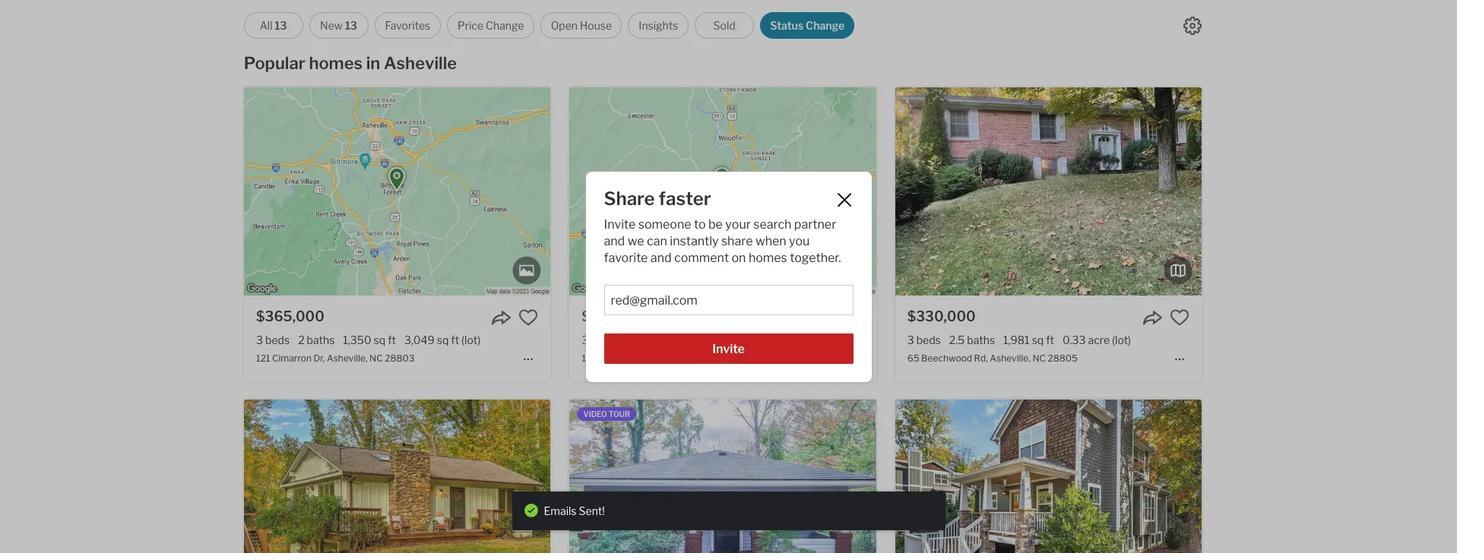 Task type: vqa. For each thing, say whether or not it's contained in the screenshot.
the top students
no



Task type: describe. For each thing, give the bounding box(es) containing it.
invite for invite
[[712, 342, 745, 356]]

comment
[[674, 250, 729, 265]]

in
[[366, 53, 380, 73]]

Price Change radio
[[447, 12, 535, 39]]

emails
[[544, 504, 577, 517]]

1 photo of 33 liberty st, asheville, nc 28803 image from the left
[[263, 400, 570, 553]]

popular
[[244, 53, 305, 73]]

nc for $499,000
[[706, 353, 719, 364]]

104 louisiana ave, asheville, nc 28806
[[582, 353, 751, 364]]

baths for $330,000
[[967, 334, 995, 347]]

104
[[582, 353, 598, 364]]

1,350
[[343, 334, 371, 347]]

someone
[[638, 217, 691, 231]]

sq for $499,000
[[700, 334, 712, 347]]

1,981
[[1004, 334, 1030, 347]]

share
[[721, 234, 753, 248]]

All radio
[[244, 12, 303, 39]]

3 photo of 84 bassett rd, asheville, nc 28804 image from the left
[[1202, 400, 1457, 553]]

Sold radio
[[695, 12, 754, 39]]

share faster element
[[604, 187, 816, 209]]

favorite button checkbox
[[519, 308, 538, 328]]

change for status change
[[806, 19, 845, 32]]

5,662
[[730, 334, 760, 347]]

asheville
[[384, 53, 457, 73]]

ft for $365,000
[[388, 334, 396, 347]]

28805
[[1048, 353, 1078, 364]]

rd,
[[974, 353, 988, 364]]

2 baths for $499,000
[[624, 334, 660, 347]]

(lot) for $499,000
[[787, 334, 806, 347]]

65 beechwood rd, asheville, nc 28805
[[907, 353, 1078, 364]]

new
[[320, 19, 343, 32]]

beds for $330,000
[[917, 334, 941, 347]]

instantly
[[670, 234, 719, 248]]

video tour
[[583, 410, 630, 419]]

1,680
[[669, 334, 697, 347]]

2 ft from the left
[[451, 334, 459, 347]]

1,680 sq ft
[[669, 334, 722, 347]]

invite button
[[604, 333, 853, 364]]

3 for $499,000
[[582, 334, 589, 347]]

3 photo of 39 spooks branch ext, asheville, nc 28804 image from the left
[[550, 400, 857, 553]]

2 photo of 39 spooks branch ext, asheville, nc 28804 image from the left
[[244, 400, 551, 553]]

28803
[[385, 353, 415, 364]]

beechwood
[[921, 353, 972, 364]]

Status Change radio
[[760, 12, 855, 39]]

price
[[458, 19, 484, 32]]

3 for $365,000
[[256, 334, 263, 347]]

baths for $499,000
[[632, 334, 660, 347]]

price change
[[458, 19, 524, 32]]

Insights radio
[[628, 12, 689, 39]]

tour
[[609, 410, 630, 419]]

can
[[647, 234, 667, 248]]

favorites
[[385, 19, 430, 32]]

status
[[770, 19, 804, 32]]

3 photo of 65 beechwood rd, asheville, nc 28805 image from the left
[[1202, 87, 1457, 296]]

65
[[907, 353, 919, 364]]

share
[[604, 187, 655, 209]]

asheville, for $499,000
[[663, 353, 704, 364]]

2.5 baths
[[949, 334, 995, 347]]

(lot) for $365,000
[[462, 334, 481, 347]]

to
[[694, 217, 706, 231]]

3,049
[[404, 334, 435, 347]]

open house
[[551, 19, 612, 32]]

open
[[551, 19, 578, 32]]

13 for new 13
[[345, 19, 357, 32]]

3 beds for $330,000
[[907, 334, 941, 347]]

1,350 sq ft
[[343, 334, 396, 347]]

Favorites radio
[[374, 12, 441, 39]]

2.5
[[949, 334, 965, 347]]

invite for invite someone to be your search partner and we can instantly share when you favorite and comment on homes together.
[[604, 217, 636, 231]]

3,049 sq ft (lot)
[[404, 334, 481, 347]]

you
[[789, 234, 810, 248]]

partner
[[794, 217, 836, 231]]

28806
[[721, 353, 751, 364]]

nc for $365,000
[[370, 353, 383, 364]]

change for price change
[[486, 19, 524, 32]]

0 vertical spatial homes
[[309, 53, 363, 73]]

dr,
[[314, 353, 325, 364]]

asheville, for $330,000
[[990, 353, 1031, 364]]

sold
[[714, 19, 736, 32]]

favorite button image for $499,000
[[844, 308, 864, 328]]



Task type: locate. For each thing, give the bounding box(es) containing it.
3 beds up 104
[[582, 334, 615, 347]]

ft
[[388, 334, 396, 347], [451, 334, 459, 347], [714, 334, 722, 347], [776, 334, 785, 347], [1046, 334, 1054, 347]]

1 horizontal spatial asheville,
[[663, 353, 704, 364]]

video
[[583, 410, 607, 419]]

1 13 from the left
[[275, 19, 287, 32]]

nc down 1,350 sq ft
[[370, 353, 383, 364]]

1 2 baths from the left
[[298, 334, 335, 347]]

option group containing all
[[244, 12, 855, 39]]

2 baths up the dr,
[[298, 334, 335, 347]]

3 (lot) from the left
[[1112, 334, 1131, 347]]

1 photo of 65 beechwood rd, asheville, nc 28805 image from the left
[[589, 87, 895, 296]]

13 right all at the top of page
[[275, 19, 287, 32]]

1 photo of 84 bassett rd, asheville, nc 28804 image from the left
[[589, 400, 895, 553]]

2 baths
[[298, 334, 335, 347], [624, 334, 660, 347]]

1 asheville, from the left
[[327, 353, 368, 364]]

3 up 104
[[582, 334, 589, 347]]

3 up the 65 on the right bottom
[[907, 334, 914, 347]]

(lot) right 3,049
[[462, 334, 481, 347]]

house
[[580, 19, 612, 32]]

faster
[[659, 187, 711, 209]]

favorite
[[604, 250, 648, 265]]

2 up cimarron
[[298, 334, 304, 347]]

change inside radio
[[806, 19, 845, 32]]

2 photo of 33 liberty st, asheville, nc 28803 image from the left
[[570, 400, 876, 553]]

1 favorite button image from the left
[[844, 308, 864, 328]]

homes inside invite someone to be your search partner and we can instantly share when you favorite and comment on homes together.
[[749, 250, 787, 265]]

1 horizontal spatial favorite button checkbox
[[1170, 308, 1190, 328]]

asheville, for $365,000
[[327, 353, 368, 364]]

0 horizontal spatial and
[[604, 234, 625, 248]]

1 vertical spatial homes
[[749, 250, 787, 265]]

3 up 121
[[256, 334, 263, 347]]

3 nc from the left
[[1033, 353, 1046, 364]]

0 horizontal spatial 2
[[298, 334, 304, 347]]

0 horizontal spatial homes
[[309, 53, 363, 73]]

baths up the dr,
[[307, 334, 335, 347]]

1 horizontal spatial 3
[[582, 334, 589, 347]]

baths for $365,000
[[307, 334, 335, 347]]

2 (lot) from the left
[[787, 334, 806, 347]]

New radio
[[309, 12, 368, 39]]

beds for $365,000
[[265, 334, 290, 347]]

(lot) right 5,662
[[787, 334, 806, 347]]

$365,000
[[256, 309, 324, 325]]

asheville, down 1,981
[[990, 353, 1031, 364]]

asheville, down '1,350'
[[327, 353, 368, 364]]

0 horizontal spatial 2 baths
[[298, 334, 335, 347]]

beds for $499,000
[[591, 334, 615, 347]]

change inside radio
[[486, 19, 524, 32]]

and down can
[[651, 250, 672, 265]]

Open House radio
[[541, 12, 622, 39]]

3 3 beds from the left
[[907, 334, 941, 347]]

0.33
[[1063, 334, 1086, 347]]

change right price
[[486, 19, 524, 32]]

0 horizontal spatial baths
[[307, 334, 335, 347]]

photo of 33 liberty st, asheville, nc 28803 image
[[263, 400, 570, 553], [570, 400, 876, 553], [876, 400, 1183, 553]]

acre
[[1088, 334, 1110, 347]]

3 ft from the left
[[714, 334, 722, 347]]

together.
[[790, 250, 841, 265]]

asheville,
[[327, 353, 368, 364], [663, 353, 704, 364], [990, 353, 1031, 364]]

1 horizontal spatial (lot)
[[787, 334, 806, 347]]

emails sent!
[[544, 504, 605, 517]]

all
[[260, 19, 273, 32]]

2 2 from the left
[[624, 334, 630, 347]]

121 cimarron dr, asheville, nc 28803 image
[[244, 87, 551, 296]]

baths up "ave,"
[[632, 334, 660, 347]]

2 2 baths from the left
[[624, 334, 660, 347]]

beds up 121
[[265, 334, 290, 347]]

1 horizontal spatial invite
[[712, 342, 745, 356]]

5 ft from the left
[[1046, 334, 1054, 347]]

beds
[[265, 334, 290, 347], [591, 334, 615, 347], [917, 334, 941, 347]]

13
[[275, 19, 287, 32], [345, 19, 357, 32]]

ft up 28806
[[714, 334, 722, 347]]

1 baths from the left
[[307, 334, 335, 347]]

2 baths up "ave,"
[[624, 334, 660, 347]]

13 inside all radio
[[275, 19, 287, 32]]

ave,
[[643, 353, 661, 364]]

2 3 from the left
[[582, 334, 589, 347]]

sent!
[[579, 504, 605, 517]]

1 horizontal spatial favorite button image
[[1170, 308, 1190, 328]]

13 for all 13
[[275, 19, 287, 32]]

2 beds from the left
[[591, 334, 615, 347]]

1 horizontal spatial and
[[651, 250, 672, 265]]

1 vertical spatial and
[[651, 250, 672, 265]]

2 favorite button checkbox from the left
[[1170, 308, 1190, 328]]

status change
[[770, 19, 845, 32]]

1 horizontal spatial beds
[[591, 334, 615, 347]]

ft right 5,662
[[776, 334, 785, 347]]

invite inside button
[[712, 342, 745, 356]]

3 beds up the 65 on the right bottom
[[907, 334, 941, 347]]

0 horizontal spatial change
[[486, 19, 524, 32]]

and
[[604, 234, 625, 248], [651, 250, 672, 265]]

0 horizontal spatial nc
[[370, 353, 383, 364]]

(lot) right "acre"
[[1112, 334, 1131, 347]]

2 for $365,000
[[298, 334, 304, 347]]

new 13
[[320, 19, 357, 32]]

3 asheville, from the left
[[990, 353, 1031, 364]]

we
[[628, 234, 644, 248]]

1 3 beds from the left
[[256, 334, 290, 347]]

2 horizontal spatial asheville,
[[990, 353, 1031, 364]]

2 horizontal spatial 3 beds
[[907, 334, 941, 347]]

nc
[[370, 353, 383, 364], [706, 353, 719, 364], [1033, 353, 1046, 364]]

sq for $365,000
[[374, 334, 386, 347]]

3 beds
[[256, 334, 290, 347], [582, 334, 615, 347], [907, 334, 941, 347]]

0 horizontal spatial favorite button checkbox
[[844, 308, 864, 328]]

ft for $330,000
[[1046, 334, 1054, 347]]

3 beds for $365,000
[[256, 334, 290, 347]]

4 sq from the left
[[762, 334, 774, 347]]

5,662 sq ft (lot)
[[730, 334, 806, 347]]

3 3 from the left
[[907, 334, 914, 347]]

3 photo of 33 liberty st, asheville, nc 28803 image from the left
[[876, 400, 1183, 553]]

beds up 104
[[591, 334, 615, 347]]

beds up the 65 on the right bottom
[[917, 334, 941, 347]]

2 nc from the left
[[706, 353, 719, 364]]

0 horizontal spatial invite
[[604, 217, 636, 231]]

2 photo of 65 beechwood rd, asheville, nc 28805 image from the left
[[895, 87, 1202, 296]]

0 horizontal spatial 3 beds
[[256, 334, 290, 347]]

2 baths from the left
[[632, 334, 660, 347]]

104 louisiana ave, asheville, nc 28806 image
[[570, 87, 876, 296]]

sq right 1,680 in the left bottom of the page
[[700, 334, 712, 347]]

sq right 1,981
[[1032, 334, 1044, 347]]

invite
[[604, 217, 636, 231], [712, 342, 745, 356]]

emails sent! section
[[512, 491, 945, 531]]

photo of 84 bassett rd, asheville, nc 28804 image
[[589, 400, 895, 553], [895, 400, 1202, 553], [1202, 400, 1457, 553]]

louisiana
[[600, 353, 641, 364]]

2 horizontal spatial nc
[[1033, 353, 1046, 364]]

1 2 from the left
[[298, 334, 304, 347]]

(lot)
[[462, 334, 481, 347], [787, 334, 806, 347], [1112, 334, 1131, 347]]

0 horizontal spatial 13
[[275, 19, 287, 32]]

ft for $499,000
[[714, 334, 722, 347]]

share faster dialog
[[586, 171, 872, 382]]

2 photo of 84 bassett rd, asheville, nc 28804 image from the left
[[895, 400, 1202, 553]]

sq right 3,049
[[437, 334, 449, 347]]

3 beds up 121
[[256, 334, 290, 347]]

13 right "new" at the top left of page
[[345, 19, 357, 32]]

2 change from the left
[[806, 19, 845, 32]]

insights
[[639, 19, 678, 32]]

asheville, down 1,680 in the left bottom of the page
[[663, 353, 704, 364]]

change right status
[[806, 19, 845, 32]]

1 horizontal spatial 13
[[345, 19, 357, 32]]

invite inside invite someone to be your search partner and we can instantly share when you favorite and comment on homes together.
[[604, 217, 636, 231]]

2 baths for $365,000
[[298, 334, 335, 347]]

2 horizontal spatial (lot)
[[1112, 334, 1131, 347]]

0 horizontal spatial favorite button image
[[844, 308, 864, 328]]

121
[[256, 353, 270, 364]]

0.33 acre (lot)
[[1063, 334, 1131, 347]]

baths up 'rd,'
[[967, 334, 995, 347]]

0 vertical spatial invite
[[604, 217, 636, 231]]

5 sq from the left
[[1032, 334, 1044, 347]]

1 photo of 39 spooks branch ext, asheville, nc 28804 image from the left
[[0, 400, 244, 553]]

2 asheville, from the left
[[663, 353, 704, 364]]

2 up louisiana
[[624, 334, 630, 347]]

3 baths from the left
[[967, 334, 995, 347]]

nc down 1,981 sq ft
[[1033, 353, 1046, 364]]

121 cimarron dr, asheville, nc 28803
[[256, 353, 415, 364]]

0 horizontal spatial beds
[[265, 334, 290, 347]]

favorite button checkbox for $330,000
[[1170, 308, 1190, 328]]

search
[[754, 217, 792, 231]]

0 horizontal spatial (lot)
[[462, 334, 481, 347]]

favorite button image
[[519, 308, 538, 328]]

0 vertical spatial and
[[604, 234, 625, 248]]

2 favorite button image from the left
[[1170, 308, 1190, 328]]

3 beds from the left
[[917, 334, 941, 347]]

1 horizontal spatial baths
[[632, 334, 660, 347]]

$499,000
[[582, 309, 650, 325]]

favorite button image for $330,000
[[1170, 308, 1190, 328]]

cimarron
[[272, 353, 312, 364]]

1,981 sq ft
[[1004, 334, 1054, 347]]

0 horizontal spatial asheville,
[[327, 353, 368, 364]]

change
[[486, 19, 524, 32], [806, 19, 845, 32]]

when
[[756, 234, 787, 248]]

2 sq from the left
[[437, 334, 449, 347]]

1 nc from the left
[[370, 353, 383, 364]]

1 horizontal spatial homes
[[749, 250, 787, 265]]

homes down when
[[749, 250, 787, 265]]

favorite button checkbox for $499,000
[[844, 308, 864, 328]]

13 inside the new option
[[345, 19, 357, 32]]

1 (lot) from the left
[[462, 334, 481, 347]]

Enter their email address email field
[[611, 293, 847, 308]]

1 3 from the left
[[256, 334, 263, 347]]

4 ft from the left
[[776, 334, 785, 347]]

2 3 beds from the left
[[582, 334, 615, 347]]

2 13 from the left
[[345, 19, 357, 32]]

and up favorite
[[604, 234, 625, 248]]

3
[[256, 334, 263, 347], [582, 334, 589, 347], [907, 334, 914, 347]]

2 horizontal spatial 3
[[907, 334, 914, 347]]

all 13
[[260, 19, 287, 32]]

on
[[732, 250, 746, 265]]

1 horizontal spatial 2 baths
[[624, 334, 660, 347]]

photo of 65 beechwood rd, asheville, nc 28805 image
[[589, 87, 895, 296], [895, 87, 1202, 296], [1202, 87, 1457, 296]]

2 for $499,000
[[624, 334, 630, 347]]

1 sq from the left
[[374, 334, 386, 347]]

3 for $330,000
[[907, 334, 914, 347]]

1 change from the left
[[486, 19, 524, 32]]

favorite button image
[[844, 308, 864, 328], [1170, 308, 1190, 328]]

1 vertical spatial invite
[[712, 342, 745, 356]]

1 favorite button checkbox from the left
[[844, 308, 864, 328]]

sq
[[374, 334, 386, 347], [437, 334, 449, 347], [700, 334, 712, 347], [762, 334, 774, 347], [1032, 334, 1044, 347]]

2 horizontal spatial baths
[[967, 334, 995, 347]]

sq right 5,662
[[762, 334, 774, 347]]

photo of 39 spooks branch ext, asheville, nc 28804 image
[[0, 400, 244, 553], [244, 400, 551, 553], [550, 400, 857, 553]]

1 horizontal spatial 2
[[624, 334, 630, 347]]

ft up 28805
[[1046, 334, 1054, 347]]

1 horizontal spatial change
[[806, 19, 845, 32]]

1 ft from the left
[[388, 334, 396, 347]]

option group
[[244, 12, 855, 39]]

3 beds for $499,000
[[582, 334, 615, 347]]

sq right '1,350'
[[374, 334, 386, 347]]

nc for $330,000
[[1033, 353, 1046, 364]]

nc left 28806
[[706, 353, 719, 364]]

be
[[709, 217, 723, 231]]

baths
[[307, 334, 335, 347], [632, 334, 660, 347], [967, 334, 995, 347]]

0 horizontal spatial 3
[[256, 334, 263, 347]]

1 beds from the left
[[265, 334, 290, 347]]

homes
[[309, 53, 363, 73], [749, 250, 787, 265]]

1 horizontal spatial nc
[[706, 353, 719, 364]]

$330,000
[[907, 309, 976, 325]]

2 horizontal spatial beds
[[917, 334, 941, 347]]

ft right 3,049
[[451, 334, 459, 347]]

homes left in
[[309, 53, 363, 73]]

invite someone to be your search partner and we can instantly share when you favorite and comment on homes together.
[[604, 217, 841, 265]]

1 horizontal spatial 3 beds
[[582, 334, 615, 347]]

2
[[298, 334, 304, 347], [624, 334, 630, 347]]

ft up "28803"
[[388, 334, 396, 347]]

3 sq from the left
[[700, 334, 712, 347]]

your
[[725, 217, 751, 231]]

share faster
[[604, 187, 711, 209]]

popular homes in asheville
[[244, 53, 457, 73]]

sq for $330,000
[[1032, 334, 1044, 347]]

favorite button checkbox
[[844, 308, 864, 328], [1170, 308, 1190, 328]]



